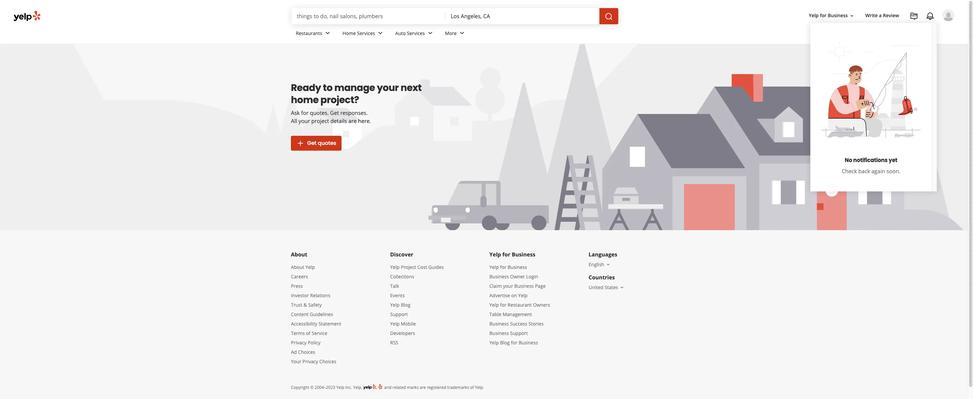 Task type: describe. For each thing, give the bounding box(es) containing it.
privacy policy link
[[291, 340, 321, 346]]

user actions element
[[804, 8, 964, 192]]

auto
[[395, 30, 406, 36]]

policy
[[308, 340, 321, 346]]

events link
[[390, 293, 405, 299]]

restaurants
[[296, 30, 322, 36]]

yelp for business link
[[490, 264, 527, 271]]

owners
[[533, 302, 550, 309]]

write
[[866, 12, 878, 19]]

press link
[[291, 283, 303, 290]]

ad
[[291, 349, 297, 356]]

yelp.
[[475, 385, 484, 391]]

soon.
[[887, 168, 901, 175]]

advertise on yelp link
[[490, 293, 528, 299]]

none field "find"
[[297, 12, 440, 20]]

and related marks are registered trademarks of yelp.
[[383, 385, 484, 391]]

projects image
[[910, 12, 918, 20]]

support link
[[390, 312, 408, 318]]

business up yelp blog for business link
[[490, 331, 509, 337]]

notifications image
[[927, 12, 935, 20]]

for up yelp for business link
[[503, 251, 511, 259]]

business support link
[[490, 331, 528, 337]]

about for about yelp careers press investor relations trust & safety content guidelines accessibility statement terms of service privacy policy ad choices your privacy choices
[[291, 264, 304, 271]]

states
[[605, 285, 618, 291]]

related
[[393, 385, 406, 391]]

success
[[510, 321, 528, 328]]

about yelp link
[[291, 264, 315, 271]]

advertise
[[490, 293, 510, 299]]

16 chevron down v2 image for countries
[[620, 285, 625, 291]]

get inside "ready to manage your next home project? ask for quotes. get responses. all your project details are here."
[[330, 109, 339, 117]]

countries
[[589, 274, 615, 282]]

get inside 'button'
[[307, 139, 317, 147]]

0 horizontal spatial yelp for business
[[490, 251, 536, 259]]

business inside "button"
[[828, 12, 848, 19]]

get quotes
[[307, 139, 336, 147]]

details
[[331, 118, 347, 125]]

ready
[[291, 81, 321, 95]]

business down table
[[490, 321, 509, 328]]

for inside "button"
[[820, 12, 827, 19]]

developers link
[[390, 331, 415, 337]]

investor relations link
[[291, 293, 331, 299]]

copyright
[[291, 385, 309, 391]]

yelp burst image
[[378, 385, 383, 390]]

trust
[[291, 302, 302, 309]]

none field near
[[451, 12, 594, 20]]

project?
[[321, 94, 359, 107]]

1 vertical spatial privacy
[[303, 359, 318, 365]]

notifications
[[854, 157, 888, 164]]

stories
[[529, 321, 544, 328]]

cost
[[418, 264, 427, 271]]

1 vertical spatial of
[[470, 385, 474, 391]]

all
[[291, 118, 297, 125]]

project
[[401, 264, 416, 271]]

2004–2023
[[315, 385, 335, 391]]

auto services
[[395, 30, 425, 36]]

Find text field
[[297, 12, 440, 20]]

yelp blog link
[[390, 302, 411, 309]]

get quotes button
[[291, 136, 342, 151]]

1 vertical spatial your
[[299, 118, 310, 125]]

careers link
[[291, 274, 308, 280]]

quotes
[[318, 139, 336, 147]]

yelp project cost guides link
[[390, 264, 444, 271]]

blog inside yelp project cost guides collections talk events yelp blog support yelp mobile developers rss
[[401, 302, 411, 309]]

content guidelines link
[[291, 312, 333, 318]]

accessibility statement link
[[291, 321, 342, 328]]

more link
[[440, 24, 472, 44]]

yelp inside "button"
[[809, 12, 819, 19]]

a
[[879, 12, 882, 19]]

guidelines
[[310, 312, 333, 318]]

your privacy choices link
[[291, 359, 337, 365]]

business down stories on the bottom of the page
[[519, 340, 538, 346]]

your inside yelp for business business owner login claim your business page advertise on yelp yelp for restaurant owners table management business success stories business support yelp blog for business
[[503, 283, 513, 290]]

0 horizontal spatial choices
[[298, 349, 315, 356]]

your
[[291, 359, 301, 365]]

check
[[842, 168, 857, 175]]

next
[[401, 81, 422, 95]]

yelp for business inside "button"
[[809, 12, 848, 19]]

united states button
[[589, 285, 625, 291]]

trademarks
[[447, 385, 469, 391]]

yelp blog for business link
[[490, 340, 538, 346]]

back
[[859, 168, 871, 175]]

for inside "ready to manage your next home project? ask for quotes. get responses. all your project details are here."
[[301, 109, 309, 117]]

for up "business owner login" link
[[500, 264, 507, 271]]

yelp mobile link
[[390, 321, 416, 328]]

table
[[490, 312, 502, 318]]

to
[[323, 81, 333, 95]]

business up claim
[[490, 274, 509, 280]]

management
[[503, 312, 532, 318]]

project
[[312, 118, 329, 125]]

english
[[589, 262, 605, 268]]

yelp for restaurant owners link
[[490, 302, 550, 309]]



Task type: vqa. For each thing, say whether or not it's contained in the screenshot.
are to the top
yes



Task type: locate. For each thing, give the bounding box(es) containing it.
1 horizontal spatial none field
[[451, 12, 594, 20]]

1 horizontal spatial services
[[407, 30, 425, 36]]

rss
[[390, 340, 398, 346]]

0 vertical spatial blog
[[401, 302, 411, 309]]

24 chevron down v2 image inside home services link
[[377, 29, 385, 37]]

16 chevron down v2 image right states
[[620, 285, 625, 291]]

24 chevron down v2 image for home services
[[377, 29, 385, 37]]

0 vertical spatial get
[[330, 109, 339, 117]]

1 horizontal spatial support
[[510, 331, 528, 337]]

0 vertical spatial 16 chevron down v2 image
[[606, 262, 611, 268]]

home
[[291, 94, 319, 107]]

16 chevron down v2 image
[[850, 13, 855, 18]]

of up privacy policy link
[[306, 331, 311, 337]]

statement
[[319, 321, 342, 328]]

home services link
[[337, 24, 390, 44]]

business up yelp for business link
[[512, 251, 536, 259]]

0 vertical spatial choices
[[298, 349, 315, 356]]

0 horizontal spatial 24 chevron down v2 image
[[324, 29, 332, 37]]

support
[[390, 312, 408, 318], [510, 331, 528, 337]]

services for auto services
[[407, 30, 425, 36]]

careers
[[291, 274, 308, 280]]

yelp for business up yelp for business link
[[490, 251, 536, 259]]

1 vertical spatial yelp for business
[[490, 251, 536, 259]]

choices down privacy policy link
[[298, 349, 315, 356]]

1 24 chevron down v2 image from the left
[[324, 29, 332, 37]]

0 horizontal spatial 16 chevron down v2 image
[[606, 262, 611, 268]]

responses.
[[341, 109, 368, 117]]

2 about from the top
[[291, 264, 304, 271]]

0 vertical spatial privacy
[[291, 340, 307, 346]]

0 horizontal spatial blog
[[401, 302, 411, 309]]

yet
[[889, 157, 898, 164]]

support inside yelp project cost guides collections talk events yelp blog support yelp mobile developers rss
[[390, 312, 408, 318]]

home services
[[343, 30, 375, 36]]

terms
[[291, 331, 305, 337]]

about up careers
[[291, 264, 304, 271]]

write a review link
[[863, 10, 902, 22]]

yelp inside 'about yelp careers press investor relations trust & safety content guidelines accessibility statement terms of service privacy policy ad choices your privacy choices'
[[306, 264, 315, 271]]

home
[[343, 30, 356, 36]]

privacy down "ad choices" link
[[303, 359, 318, 365]]

service
[[312, 331, 327, 337]]

services
[[357, 30, 375, 36], [407, 30, 425, 36]]

for down the business support link
[[511, 340, 518, 346]]

0 vertical spatial support
[[390, 312, 408, 318]]

0 vertical spatial your
[[377, 81, 399, 95]]

1 horizontal spatial are
[[420, 385, 426, 391]]

16 chevron down v2 image inside united states dropdown button
[[620, 285, 625, 291]]

blog inside yelp for business business owner login claim your business page advertise on yelp yelp for restaurant owners table management business success stories business support yelp blog for business
[[500, 340, 510, 346]]

are inside "ready to manage your next home project? ask for quotes. get responses. all your project details are here."
[[349, 118, 357, 125]]

quotes.
[[310, 109, 329, 117]]

0 horizontal spatial support
[[390, 312, 408, 318]]

about up "about yelp" link
[[291, 251, 307, 259]]

support down yelp blog "link"
[[390, 312, 408, 318]]

again
[[872, 168, 886, 175]]

error illustration image
[[814, 34, 929, 149]]

marks
[[407, 385, 419, 391]]

of
[[306, 331, 311, 337], [470, 385, 474, 391]]

0 horizontal spatial your
[[299, 118, 310, 125]]

claim
[[490, 283, 502, 290]]

investor
[[291, 293, 309, 299]]

24 chevron down v2 image inside auto services link
[[426, 29, 434, 37]]

here.
[[358, 118, 371, 125]]

24 chevron down v2 image for auto services
[[426, 29, 434, 37]]

1 vertical spatial are
[[420, 385, 426, 391]]

choices down policy
[[319, 359, 337, 365]]

collections
[[390, 274, 414, 280]]

content
[[291, 312, 309, 318]]

1 about from the top
[[291, 251, 307, 259]]

1 horizontal spatial 24 chevron down v2 image
[[377, 29, 385, 37]]

1 horizontal spatial 16 chevron down v2 image
[[620, 285, 625, 291]]

yelp project cost guides collections talk events yelp blog support yelp mobile developers rss
[[390, 264, 444, 346]]

about
[[291, 251, 307, 259], [291, 264, 304, 271]]

discover
[[390, 251, 414, 259]]

of inside 'about yelp careers press investor relations trust & safety content guidelines accessibility statement terms of service privacy policy ad choices your privacy choices'
[[306, 331, 311, 337]]

None field
[[297, 12, 440, 20], [451, 12, 594, 20]]

2 horizontal spatial your
[[503, 283, 513, 290]]

1 horizontal spatial blog
[[500, 340, 510, 346]]

24 chevron down v2 image right restaurants
[[324, 29, 332, 37]]

talk link
[[390, 283, 399, 290]]

search image
[[605, 12, 613, 20]]

24 chevron down v2 image
[[458, 29, 466, 37]]

your up advertise on yelp link
[[503, 283, 513, 290]]

yelp,
[[353, 385, 362, 391]]

get up the details
[[330, 109, 339, 117]]

0 vertical spatial yelp for business
[[809, 12, 848, 19]]

united states
[[589, 285, 618, 291]]

languages
[[589, 251, 618, 259]]

2 vertical spatial your
[[503, 283, 513, 290]]

0 horizontal spatial get
[[307, 139, 317, 147]]

guides
[[429, 264, 444, 271]]

and
[[384, 385, 392, 391]]

16 chevron down v2 image
[[606, 262, 611, 268], [620, 285, 625, 291]]

for right ask
[[301, 109, 309, 117]]

blog up support link
[[401, 302, 411, 309]]

no notifications yet check back again soon.
[[842, 157, 901, 175]]

2 horizontal spatial 24 chevron down v2 image
[[426, 29, 434, 37]]

1 horizontal spatial choices
[[319, 359, 337, 365]]

tyler b. image
[[943, 9, 955, 21]]

16 chevron down v2 image down languages
[[606, 262, 611, 268]]

business owner login link
[[490, 274, 538, 280]]

24 chevron down v2 image right auto services
[[426, 29, 434, 37]]

1 vertical spatial get
[[307, 139, 317, 147]]

2 services from the left
[[407, 30, 425, 36]]

your left the next
[[377, 81, 399, 95]]

yelp for business button
[[807, 10, 858, 22]]

for down advertise at the bottom
[[500, 302, 507, 309]]

2 24 chevron down v2 image from the left
[[377, 29, 385, 37]]

about inside 'about yelp careers press investor relations trust & safety content guidelines accessibility statement terms of service privacy policy ad choices your privacy choices'
[[291, 264, 304, 271]]

manage
[[335, 81, 375, 95]]

yelp for business
[[809, 12, 848, 19], [490, 251, 536, 259]]

24 chevron down v2 image left auto
[[377, 29, 385, 37]]

get right 24 add v2 image
[[307, 139, 317, 147]]

&
[[304, 302, 307, 309]]

business success stories link
[[490, 321, 544, 328]]

services right home
[[357, 30, 375, 36]]

1 none field from the left
[[297, 12, 440, 20]]

events
[[390, 293, 405, 299]]

1 vertical spatial 16 chevron down v2 image
[[620, 285, 625, 291]]

united
[[589, 285, 604, 291]]

1 vertical spatial blog
[[500, 340, 510, 346]]

services right auto
[[407, 30, 425, 36]]

1 horizontal spatial yelp for business
[[809, 12, 848, 19]]

yelp for business business owner login claim your business page advertise on yelp yelp for restaurant owners table management business success stories business support yelp blog for business
[[490, 264, 550, 346]]

1 vertical spatial about
[[291, 264, 304, 271]]

0 horizontal spatial none field
[[297, 12, 440, 20]]

are down responses.
[[349, 118, 357, 125]]

ready to manage your next home project? ask for quotes. get responses. all your project details are here.
[[291, 81, 422, 125]]

for left 16 chevron down v2 icon
[[820, 12, 827, 19]]

on
[[511, 293, 517, 299]]

developers
[[390, 331, 415, 337]]

claim your business page link
[[490, 283, 546, 290]]

0 vertical spatial are
[[349, 118, 357, 125]]

business left 16 chevron down v2 icon
[[828, 12, 848, 19]]

1 vertical spatial support
[[510, 331, 528, 337]]

ask
[[291, 109, 300, 117]]

are
[[349, 118, 357, 125], [420, 385, 426, 391]]

copyright © 2004–2023 yelp inc. yelp,
[[291, 385, 362, 391]]

rss link
[[390, 340, 398, 346]]

of left yelp.
[[470, 385, 474, 391]]

3 24 chevron down v2 image from the left
[[426, 29, 434, 37]]

registered
[[427, 385, 446, 391]]

1 horizontal spatial your
[[377, 81, 399, 95]]

24 add v2 image
[[296, 139, 305, 148]]

choices
[[298, 349, 315, 356], [319, 359, 337, 365]]

business categories element
[[291, 24, 955, 44]]

16 chevron down v2 image for languages
[[606, 262, 611, 268]]

restaurants link
[[291, 24, 337, 44]]

24 chevron down v2 image for restaurants
[[324, 29, 332, 37]]

mobile
[[401, 321, 416, 328]]

0 vertical spatial about
[[291, 251, 307, 259]]

24 chevron down v2 image inside restaurants link
[[324, 29, 332, 37]]

page
[[535, 283, 546, 290]]

business up the owner
[[508, 264, 527, 271]]

24 chevron down v2 image
[[324, 29, 332, 37], [377, 29, 385, 37], [426, 29, 434, 37]]

login
[[526, 274, 538, 280]]

inc.
[[346, 385, 352, 391]]

1 vertical spatial choices
[[319, 359, 337, 365]]

restaurant
[[508, 302, 532, 309]]

are right marks
[[420, 385, 426, 391]]

0 horizontal spatial services
[[357, 30, 375, 36]]

support inside yelp for business business owner login claim your business page advertise on yelp yelp for restaurant owners table management business success stories business support yelp blog for business
[[510, 331, 528, 337]]

Near text field
[[451, 12, 594, 20]]

blog down the business support link
[[500, 340, 510, 346]]

accessibility
[[291, 321, 317, 328]]

no
[[845, 157, 853, 164]]

1 horizontal spatial get
[[330, 109, 339, 117]]

0 horizontal spatial of
[[306, 331, 311, 337]]

1 horizontal spatial of
[[470, 385, 474, 391]]

get
[[330, 109, 339, 117], [307, 139, 317, 147]]

for
[[820, 12, 827, 19], [301, 109, 309, 117], [503, 251, 511, 259], [500, 264, 507, 271], [500, 302, 507, 309], [511, 340, 518, 346]]

None search field
[[292, 8, 620, 24]]

business down the owner
[[515, 283, 534, 290]]

yelp logo image
[[363, 385, 376, 391]]

your right all
[[299, 118, 310, 125]]

1 services from the left
[[357, 30, 375, 36]]

0 horizontal spatial are
[[349, 118, 357, 125]]

yelp
[[809, 12, 819, 19], [490, 251, 501, 259], [306, 264, 315, 271], [390, 264, 400, 271], [490, 264, 499, 271], [518, 293, 528, 299], [390, 302, 400, 309], [490, 302, 499, 309], [390, 321, 400, 328], [490, 340, 499, 346], [337, 385, 345, 391]]

more
[[445, 30, 457, 36]]

2 none field from the left
[[451, 12, 594, 20]]

safety
[[308, 302, 322, 309]]

privacy down terms
[[291, 340, 307, 346]]

talk
[[390, 283, 399, 290]]

terms of service link
[[291, 331, 327, 337]]

0 vertical spatial of
[[306, 331, 311, 337]]

about for about
[[291, 251, 307, 259]]

english button
[[589, 262, 611, 268]]

services for home services
[[357, 30, 375, 36]]

trust & safety link
[[291, 302, 322, 309]]

yelp for business left 16 chevron down v2 icon
[[809, 12, 848, 19]]

support down success
[[510, 331, 528, 337]]

16 chevron down v2 image inside 'english' dropdown button
[[606, 262, 611, 268]]

about yelp careers press investor relations trust & safety content guidelines accessibility statement terms of service privacy policy ad choices your privacy choices
[[291, 264, 342, 365]]

auto services link
[[390, 24, 440, 44]]



